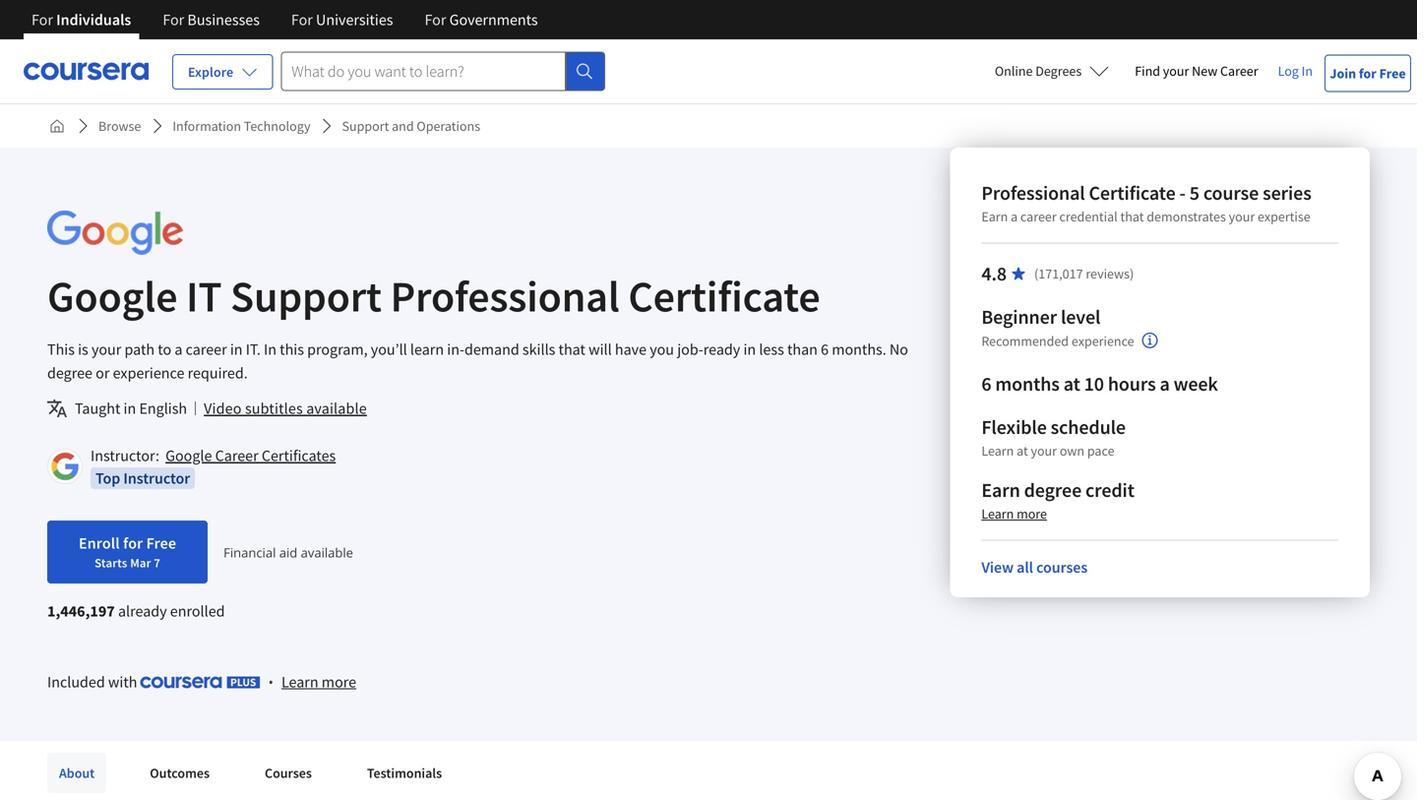 Task type: locate. For each thing, give the bounding box(es) containing it.
learn right •
[[282, 672, 319, 692]]

career
[[1221, 62, 1259, 80], [215, 446, 259, 466]]

in right it.
[[264, 340, 277, 359]]

your down course
[[1229, 208, 1256, 225]]

in left less
[[744, 340, 756, 359]]

certificate up 'ready'
[[629, 269, 821, 323]]

for
[[1360, 64, 1377, 82], [123, 534, 143, 553]]

1 vertical spatial a
[[175, 340, 183, 359]]

0 horizontal spatial career
[[215, 446, 259, 466]]

0 horizontal spatial more
[[322, 672, 356, 692]]

degree down own
[[1024, 478, 1082, 503]]

than
[[788, 340, 818, 359]]

learn up 'view'
[[982, 505, 1014, 523]]

universities
[[316, 10, 393, 30]]

this
[[280, 340, 304, 359]]

0 vertical spatial career
[[1221, 62, 1259, 80]]

all
[[1017, 558, 1034, 577]]

0 vertical spatial available
[[306, 399, 367, 418]]

6
[[821, 340, 829, 359], [982, 372, 992, 396]]

professional up demand in the left of the page
[[390, 269, 620, 323]]

0 horizontal spatial experience
[[113, 363, 185, 383]]

6 months at 10 hours a week
[[982, 372, 1219, 396]]

available down program,
[[306, 399, 367, 418]]

1 vertical spatial career
[[215, 446, 259, 466]]

a left week
[[1160, 372, 1170, 396]]

more
[[1017, 505, 1048, 523], [322, 672, 356, 692]]

(171,017 reviews)
[[1035, 265, 1134, 283]]

0 vertical spatial degree
[[47, 363, 93, 383]]

courses
[[1037, 558, 1088, 577]]

in-
[[447, 340, 465, 359]]

0 vertical spatial in
[[1302, 62, 1313, 80]]

1 horizontal spatial 6
[[982, 372, 992, 396]]

1 horizontal spatial degree
[[1024, 478, 1082, 503]]

available inside button
[[306, 399, 367, 418]]

0 horizontal spatial professional
[[390, 269, 620, 323]]

1 vertical spatial free
[[146, 534, 176, 553]]

2 earn from the top
[[982, 478, 1021, 503]]

6 inside this is your path to a career in it. in this program, you'll learn in-demand skills that will have you job-ready in less than 6 months. no degree or experience required.
[[821, 340, 829, 359]]

in right taught
[[124, 399, 136, 418]]

1 vertical spatial more
[[322, 672, 356, 692]]

online degrees button
[[980, 49, 1126, 93]]

included with
[[47, 672, 140, 692]]

4 for from the left
[[425, 10, 446, 30]]

online degrees
[[995, 62, 1082, 80]]

experience down level
[[1072, 332, 1135, 350]]

1 horizontal spatial in
[[1302, 62, 1313, 80]]

1 horizontal spatial professional
[[982, 181, 1086, 205]]

for up the what do you want to learn? text box
[[425, 10, 446, 30]]

1 vertical spatial learn more link
[[282, 670, 356, 694]]

0 horizontal spatial free
[[146, 534, 176, 553]]

0 vertical spatial professional
[[982, 181, 1086, 205]]

0 vertical spatial a
[[1011, 208, 1018, 225]]

0 vertical spatial free
[[1380, 64, 1407, 82]]

information technology link
[[165, 108, 319, 144]]

1 horizontal spatial at
[[1064, 372, 1081, 396]]

career up required.
[[186, 340, 227, 359]]

learn
[[410, 340, 444, 359]]

3 for from the left
[[291, 10, 313, 30]]

career left credential
[[1021, 208, 1057, 225]]

1 vertical spatial available
[[301, 544, 353, 561]]

• learn more
[[268, 672, 356, 692]]

your right find
[[1164, 62, 1190, 80]]

1 horizontal spatial that
[[1121, 208, 1144, 225]]

0 vertical spatial for
[[1360, 64, 1377, 82]]

2 vertical spatial learn
[[282, 672, 319, 692]]

your inside "professional certificate - 5 course series earn a career credential that demonstrates your expertise"
[[1229, 208, 1256, 225]]

2 for from the left
[[163, 10, 184, 30]]

for inside enroll for free starts mar 7
[[123, 534, 143, 553]]

0 horizontal spatial career
[[186, 340, 227, 359]]

professional
[[982, 181, 1086, 205], [390, 269, 620, 323]]

flexible schedule learn at your own pace
[[982, 415, 1126, 460]]

2 horizontal spatial a
[[1160, 372, 1170, 396]]

at inside flexible schedule learn at your own pace
[[1017, 442, 1029, 460]]

1 for from the left
[[32, 10, 53, 30]]

1 horizontal spatial certificate
[[1089, 181, 1176, 205]]

a inside "professional certificate - 5 course series earn a career credential that demonstrates your expertise"
[[1011, 208, 1018, 225]]

that inside this is your path to a career in it. in this program, you'll learn in-demand skills that will have you job-ready in less than 6 months. no degree or experience required.
[[559, 340, 586, 359]]

that
[[1121, 208, 1144, 225], [559, 340, 586, 359]]

experience
[[1072, 332, 1135, 350], [113, 363, 185, 383]]

available
[[306, 399, 367, 418], [301, 544, 353, 561]]

0 horizontal spatial for
[[123, 534, 143, 553]]

learn down flexible
[[982, 442, 1014, 460]]

that right credential
[[1121, 208, 1144, 225]]

a right to
[[175, 340, 183, 359]]

in right log
[[1302, 62, 1313, 80]]

0 vertical spatial earn
[[982, 208, 1008, 225]]

enroll
[[79, 534, 120, 553]]

for for businesses
[[163, 10, 184, 30]]

1 horizontal spatial career
[[1021, 208, 1057, 225]]

free right join
[[1380, 64, 1407, 82]]

1 horizontal spatial more
[[1017, 505, 1048, 523]]

What do you want to learn? text field
[[281, 52, 566, 91]]

for left the universities
[[291, 10, 313, 30]]

learn more link
[[982, 505, 1048, 523], [282, 670, 356, 694]]

earn
[[982, 208, 1008, 225], [982, 478, 1021, 503]]

learn more link for learn
[[282, 670, 356, 694]]

at left 10
[[1064, 372, 1081, 396]]

6 left months
[[982, 372, 992, 396]]

0 horizontal spatial certificate
[[629, 269, 821, 323]]

earn up 4.8
[[982, 208, 1008, 225]]

certificate
[[1089, 181, 1176, 205], [629, 269, 821, 323]]

log
[[1279, 62, 1299, 80]]

0 horizontal spatial learn more link
[[282, 670, 356, 694]]

view all courses
[[982, 558, 1088, 577]]

for for universities
[[291, 10, 313, 30]]

career down video
[[215, 446, 259, 466]]

your left own
[[1031, 442, 1057, 460]]

support
[[342, 117, 389, 135], [230, 269, 382, 323]]

google
[[47, 269, 178, 323], [166, 446, 212, 466]]

google up instructor
[[166, 446, 212, 466]]

0 horizontal spatial at
[[1017, 442, 1029, 460]]

support and operations
[[342, 117, 481, 135]]

1 vertical spatial experience
[[113, 363, 185, 383]]

google inside the instructor: google career certificates top instructor
[[166, 446, 212, 466]]

video
[[204, 399, 242, 418]]

1 vertical spatial learn
[[982, 505, 1014, 523]]

for left businesses
[[163, 10, 184, 30]]

professional certificate - 5 course series earn a career credential that demonstrates your expertise
[[982, 181, 1312, 225]]

1 vertical spatial 6
[[982, 372, 992, 396]]

0 horizontal spatial that
[[559, 340, 586, 359]]

a left credential
[[1011, 208, 1018, 225]]

for
[[32, 10, 53, 30], [163, 10, 184, 30], [291, 10, 313, 30], [425, 10, 446, 30]]

at down flexible
[[1017, 442, 1029, 460]]

1 vertical spatial career
[[186, 340, 227, 359]]

your right is in the left of the page
[[92, 340, 121, 359]]

job-
[[678, 340, 704, 359]]

it
[[186, 269, 222, 323]]

1 vertical spatial at
[[1017, 442, 1029, 460]]

in left it.
[[230, 340, 243, 359]]

learn
[[982, 442, 1014, 460], [982, 505, 1014, 523], [282, 672, 319, 692]]

career right new
[[1221, 62, 1259, 80]]

1 horizontal spatial experience
[[1072, 332, 1135, 350]]

learn more link up all
[[982, 505, 1048, 523]]

2 horizontal spatial in
[[744, 340, 756, 359]]

more right •
[[322, 672, 356, 692]]

in
[[1302, 62, 1313, 80], [264, 340, 277, 359]]

1 vertical spatial that
[[559, 340, 586, 359]]

6 right "than"
[[821, 340, 829, 359]]

0 vertical spatial 6
[[821, 340, 829, 359]]

1 vertical spatial for
[[123, 534, 143, 553]]

0 vertical spatial career
[[1021, 208, 1057, 225]]

1 horizontal spatial in
[[230, 340, 243, 359]]

video subtitles available
[[204, 399, 367, 418]]

0 vertical spatial experience
[[1072, 332, 1135, 350]]

(171,017
[[1035, 265, 1084, 283]]

1 horizontal spatial learn more link
[[982, 505, 1048, 523]]

for up mar
[[123, 534, 143, 553]]

more up view all courses
[[1017, 505, 1048, 523]]

free for join
[[1380, 64, 1407, 82]]

google career certificates image
[[50, 452, 80, 481]]

join for free
[[1330, 64, 1407, 82]]

1 earn from the top
[[982, 208, 1008, 225]]

career
[[1021, 208, 1057, 225], [186, 340, 227, 359]]

support up 'this'
[[230, 269, 382, 323]]

1 vertical spatial in
[[264, 340, 277, 359]]

1 vertical spatial earn
[[982, 478, 1021, 503]]

for for individuals
[[32, 10, 53, 30]]

support left "and"
[[342, 117, 389, 135]]

new
[[1192, 62, 1218, 80]]

businesses
[[187, 10, 260, 30]]

beginner
[[982, 305, 1057, 329]]

home image
[[49, 118, 65, 134]]

degree down this
[[47, 363, 93, 383]]

0 vertical spatial that
[[1121, 208, 1144, 225]]

degree
[[47, 363, 93, 383], [1024, 478, 1082, 503]]

2 vertical spatial a
[[1160, 372, 1170, 396]]

available right aid
[[301, 544, 353, 561]]

free up 7
[[146, 534, 176, 553]]

1 horizontal spatial a
[[1011, 208, 1018, 225]]

0 vertical spatial more
[[1017, 505, 1048, 523]]

0 vertical spatial support
[[342, 117, 389, 135]]

1 horizontal spatial for
[[1360, 64, 1377, 82]]

recommended experience
[[982, 332, 1135, 350]]

that left will
[[559, 340, 586, 359]]

0 vertical spatial learn
[[982, 442, 1014, 460]]

your inside this is your path to a career in it. in this program, you'll learn in-demand skills that will have you job-ready in less than 6 months. no degree or experience required.
[[92, 340, 121, 359]]

10
[[1085, 372, 1105, 396]]

in
[[230, 340, 243, 359], [744, 340, 756, 359], [124, 399, 136, 418]]

learn more link right •
[[282, 670, 356, 694]]

0 vertical spatial learn more link
[[982, 505, 1048, 523]]

information technology
[[173, 117, 311, 135]]

a inside this is your path to a career in it. in this program, you'll learn in-demand skills that will have you job-ready in less than 6 months. no degree or experience required.
[[175, 340, 183, 359]]

certificate up credential
[[1089, 181, 1176, 205]]

1 vertical spatial degree
[[1024, 478, 1082, 503]]

log in
[[1279, 62, 1313, 80]]

1 horizontal spatial free
[[1380, 64, 1407, 82]]

testimonials link
[[355, 753, 454, 794]]

1 vertical spatial google
[[166, 446, 212, 466]]

your
[[1164, 62, 1190, 80], [1229, 208, 1256, 225], [92, 340, 121, 359], [1031, 442, 1057, 460]]

None search field
[[281, 52, 605, 91]]

for right join
[[1360, 64, 1377, 82]]

professional up credential
[[982, 181, 1086, 205]]

experience down path
[[113, 363, 185, 383]]

0 horizontal spatial in
[[264, 340, 277, 359]]

5
[[1190, 181, 1200, 205]]

google up path
[[47, 269, 178, 323]]

for left the individuals
[[32, 10, 53, 30]]

earn down flexible
[[982, 478, 1021, 503]]

0 horizontal spatial 6
[[821, 340, 829, 359]]

a for this is your path to a career in it. in this program, you'll learn in-demand skills that will have you job-ready in less than 6 months. no degree or experience required.
[[175, 340, 183, 359]]

a for 6 months at 10 hours a week
[[1160, 372, 1170, 396]]

google it support professional certificate
[[47, 269, 821, 323]]

free for enroll
[[146, 534, 176, 553]]

learn inside flexible schedule learn at your own pace
[[982, 442, 1014, 460]]

log in link
[[1269, 59, 1323, 83]]

have
[[615, 340, 647, 359]]

0 vertical spatial certificate
[[1089, 181, 1176, 205]]

available for video subtitles available
[[306, 399, 367, 418]]

0 horizontal spatial degree
[[47, 363, 93, 383]]

0 horizontal spatial a
[[175, 340, 183, 359]]

browse
[[98, 117, 141, 135]]

1 vertical spatial professional
[[390, 269, 620, 323]]

free inside enroll for free starts mar 7
[[146, 534, 176, 553]]



Task type: vqa. For each thing, say whether or not it's contained in the screenshot.
JOIN FOR FREE LINK
yes



Task type: describe. For each thing, give the bounding box(es) containing it.
own
[[1060, 442, 1085, 460]]

join for free link
[[1325, 55, 1412, 92]]

more inside earn degree credit learn more
[[1017, 505, 1048, 523]]

months
[[996, 372, 1060, 396]]

for universities
[[291, 10, 393, 30]]

professional inside "professional certificate - 5 course series earn a career credential that demonstrates your expertise"
[[982, 181, 1086, 205]]

career inside this is your path to a career in it. in this program, you'll learn in-demand skills that will have you job-ready in less than 6 months. no degree or experience required.
[[186, 340, 227, 359]]

view all courses link
[[982, 558, 1088, 577]]

for businesses
[[163, 10, 260, 30]]

outcomes
[[150, 764, 210, 782]]

explore
[[188, 63, 234, 81]]

is
[[78, 340, 88, 359]]

0 vertical spatial google
[[47, 269, 178, 323]]

about link
[[47, 753, 107, 794]]

testimonials
[[367, 764, 442, 782]]

browse link
[[91, 108, 149, 144]]

join
[[1330, 64, 1357, 82]]

less
[[759, 340, 784, 359]]

information
[[173, 117, 241, 135]]

credential
[[1060, 208, 1118, 225]]

you'll
[[371, 340, 407, 359]]

level
[[1061, 305, 1101, 329]]

banner navigation
[[16, 0, 554, 39]]

for for join
[[1360, 64, 1377, 82]]

degree inside earn degree credit learn more
[[1024, 478, 1082, 503]]

information about difficulty level pre-requisites. image
[[1143, 333, 1158, 349]]

taught
[[75, 399, 120, 418]]

courses
[[265, 764, 312, 782]]

find your new career link
[[1126, 59, 1269, 84]]

required.
[[188, 363, 248, 383]]

starts
[[95, 555, 127, 571]]

course
[[1204, 181, 1259, 205]]

subtitles
[[245, 399, 303, 418]]

earn inside earn degree credit learn more
[[982, 478, 1021, 503]]

and
[[392, 117, 414, 135]]

career inside the instructor: google career certificates top instructor
[[215, 446, 259, 466]]

enrolled
[[170, 602, 225, 621]]

for for governments
[[425, 10, 446, 30]]

degree inside this is your path to a career in it. in this program, you'll learn in-demand skills that will have you job-ready in less than 6 months. no degree or experience required.
[[47, 363, 93, 383]]

7
[[154, 555, 161, 571]]

support and operations link
[[334, 108, 488, 144]]

coursera plus image
[[140, 677, 261, 689]]

in inside this is your path to a career in it. in this program, you'll learn in-demand skills that will have you job-ready in less than 6 months. no degree or experience required.
[[264, 340, 277, 359]]

video subtitles available button
[[204, 397, 367, 420]]

you
[[650, 340, 674, 359]]

for individuals
[[32, 10, 131, 30]]

outcomes link
[[138, 753, 222, 794]]

included
[[47, 672, 105, 692]]

•
[[268, 673, 274, 692]]

0 horizontal spatial in
[[124, 399, 136, 418]]

explore button
[[172, 54, 273, 90]]

learn inside earn degree credit learn more
[[982, 505, 1014, 523]]

earn degree credit learn more
[[982, 478, 1135, 523]]

about
[[59, 764, 95, 782]]

or
[[96, 363, 110, 383]]

demonstrates
[[1147, 208, 1227, 225]]

series
[[1263, 181, 1312, 205]]

program,
[[307, 340, 368, 359]]

career inside "professional certificate - 5 course series earn a career credential that demonstrates your expertise"
[[1021, 208, 1057, 225]]

view
[[982, 558, 1014, 577]]

this
[[47, 340, 75, 359]]

for for enroll
[[123, 534, 143, 553]]

certificates
[[262, 446, 336, 466]]

find your new career
[[1135, 62, 1259, 80]]

google career certificates link
[[166, 446, 336, 466]]

it.
[[246, 340, 261, 359]]

demand
[[465, 340, 520, 359]]

find
[[1135, 62, 1161, 80]]

flexible
[[982, 415, 1047, 440]]

schedule
[[1051, 415, 1126, 440]]

mar
[[130, 555, 151, 571]]

0 vertical spatial at
[[1064, 372, 1081, 396]]

instructor: google career certificates top instructor
[[91, 446, 336, 488]]

expertise
[[1258, 208, 1311, 225]]

aid
[[279, 544, 298, 561]]

-
[[1180, 181, 1186, 205]]

1 vertical spatial support
[[230, 269, 382, 323]]

will
[[589, 340, 612, 359]]

online
[[995, 62, 1033, 80]]

coursera image
[[24, 55, 149, 87]]

pace
[[1088, 442, 1115, 460]]

no
[[890, 340, 909, 359]]

taught in english
[[75, 399, 187, 418]]

financial aid available
[[224, 544, 353, 561]]

top
[[96, 469, 120, 488]]

learn more link for degree
[[982, 505, 1048, 523]]

available for financial aid available
[[301, 544, 353, 561]]

your inside flexible schedule learn at your own pace
[[1031, 442, 1057, 460]]

1 vertical spatial certificate
[[629, 269, 821, 323]]

week
[[1174, 372, 1219, 396]]

4.8
[[982, 261, 1007, 286]]

google image
[[47, 211, 183, 255]]

certificate inside "professional certificate - 5 course series earn a career credential that demonstrates your expertise"
[[1089, 181, 1176, 205]]

financial aid available button
[[224, 544, 353, 561]]

ready
[[704, 340, 741, 359]]

instructor:
[[91, 446, 159, 466]]

instructor
[[123, 469, 190, 488]]

this is your path to a career in it. in this program, you'll learn in-demand skills that will have you job-ready in less than 6 months. no degree or experience required.
[[47, 340, 909, 383]]

path
[[125, 340, 155, 359]]

that inside "professional certificate - 5 course series earn a career credential that demonstrates your expertise"
[[1121, 208, 1144, 225]]

experience inside this is your path to a career in it. in this program, you'll learn in-demand skills that will have you job-ready in less than 6 months. no degree or experience required.
[[113, 363, 185, 383]]

1 horizontal spatial career
[[1221, 62, 1259, 80]]

reviews)
[[1086, 265, 1134, 283]]

months.
[[832, 340, 887, 359]]

technology
[[244, 117, 311, 135]]

individuals
[[56, 10, 131, 30]]

to
[[158, 340, 171, 359]]

earn inside "professional certificate - 5 course series earn a career credential that demonstrates your expertise"
[[982, 208, 1008, 225]]

for governments
[[425, 10, 538, 30]]

already
[[118, 602, 167, 621]]



